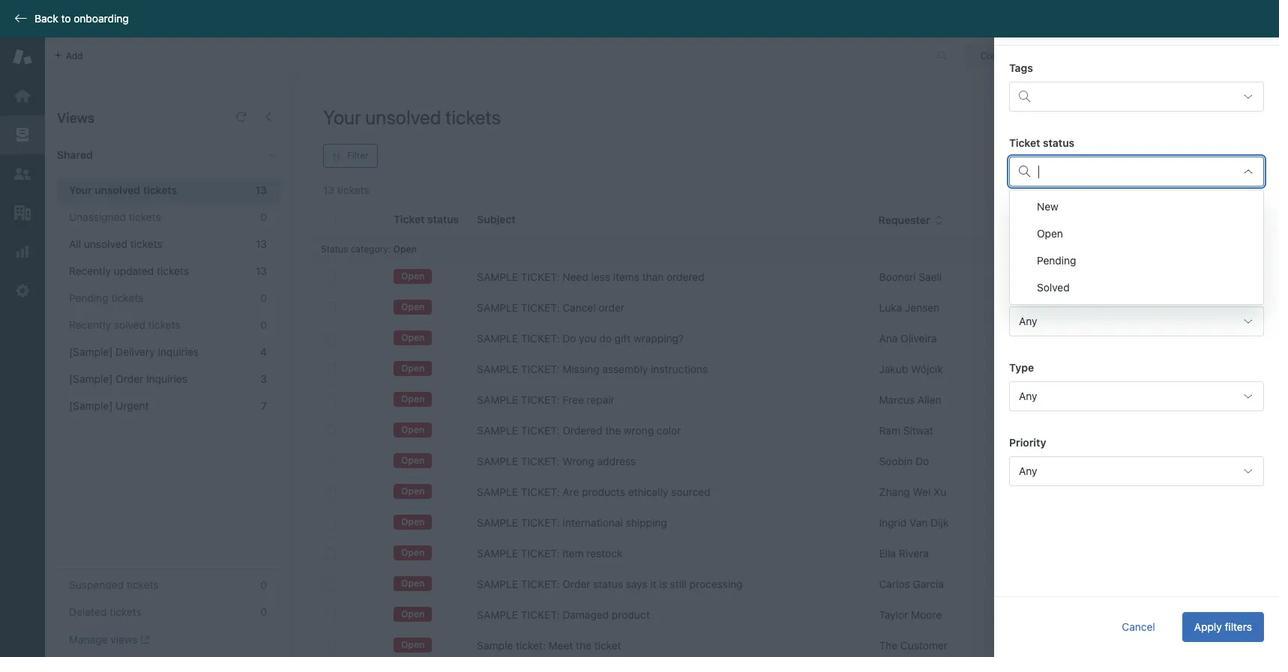 Task type: vqa. For each thing, say whether or not it's contained in the screenshot.


Task type: locate. For each thing, give the bounding box(es) containing it.
Any field
[[1009, 307, 1264, 337], [1009, 382, 1264, 412], [1009, 457, 1264, 487]]

8 ago from the top
[[1054, 486, 1072, 499]]

sample for sample ticket: are products ethically sourced
[[477, 486, 518, 499]]

0 vertical spatial [sample]
[[69, 346, 113, 358]]

0 vertical spatial recently
[[69, 265, 111, 277]]

2 vertical spatial [sample]
[[69, 400, 113, 412]]

shared button
[[45, 133, 253, 178]]

xu
[[934, 486, 946, 499]]

unsolved
[[365, 106, 441, 128], [95, 184, 140, 196], [84, 238, 128, 250]]

free
[[563, 394, 584, 406]]

6 row from the top
[[312, 416, 1257, 447]]

sitwat
[[903, 424, 933, 437]]

6 5 from the top
[[1003, 517, 1010, 529]]

ago for taylor moore
[[1054, 609, 1072, 622]]

10 minutes from the top
[[1012, 547, 1051, 560]]

ago for ella rivera
[[1054, 547, 1072, 560]]

views image
[[13, 125, 32, 145]]

unsolved down unassigned
[[84, 238, 128, 250]]

minutes for ella rivera
[[1012, 547, 1051, 560]]

0 horizontal spatial order
[[116, 373, 143, 385]]

4
[[1003, 271, 1010, 283], [1003, 301, 1010, 314], [1003, 332, 1010, 345], [260, 346, 267, 358]]

1 0 from the top
[[260, 211, 267, 223]]

4 minutes ago up request date
[[1003, 271, 1072, 283]]

open for sample ticket: free repair
[[401, 394, 425, 405]]

1 ticket: from the top
[[521, 271, 560, 283]]

3 5 from the top
[[1003, 424, 1010, 437]]

4 up 3
[[260, 346, 267, 358]]

0 vertical spatial your
[[323, 106, 361, 128]]

3 4 minutes ago from the top
[[1003, 332, 1072, 345]]

8 minutes from the top
[[1012, 486, 1051, 499]]

12 ticket: from the top
[[521, 609, 560, 622]]

all
[[69, 238, 81, 250]]

cancel
[[563, 301, 596, 314], [1122, 621, 1155, 634]]

0 for pending tickets
[[260, 292, 267, 304]]

5 5 from the top
[[1003, 486, 1010, 499]]

ram
[[879, 424, 901, 437]]

jakub
[[879, 363, 908, 376]]

ticket: for wrong
[[521, 455, 560, 468]]

ticket for ana oliveira
[[1090, 332, 1120, 345]]

2 recently from the top
[[69, 319, 111, 331]]

do
[[599, 332, 612, 345]]

5 sample from the top
[[477, 394, 518, 406]]

recently down pending tickets
[[69, 319, 111, 331]]

9 minutes from the top
[[1012, 517, 1051, 529]]

taylor moore
[[879, 609, 942, 622]]

0 vertical spatial cancel
[[563, 301, 596, 314]]

ella rivera
[[879, 547, 929, 560]]

1 vertical spatial 4 minutes ago
[[1003, 301, 1072, 314]]

row containing sample ticket: missing assembly instructions
[[312, 354, 1257, 385]]

taylor
[[879, 609, 908, 622]]

any field for priority
[[1009, 457, 1264, 487]]

4 sample from the top
[[477, 363, 518, 376]]

6 ago from the top
[[1054, 424, 1072, 437]]

0 vertical spatial pending
[[1037, 254, 1076, 267]]

wrong
[[563, 455, 594, 468]]

10 ticket: from the top
[[521, 547, 560, 560]]

meet
[[549, 640, 573, 652]]

ticket: up sample ticket: cancel order
[[521, 271, 560, 283]]

filters
[[1225, 621, 1252, 634]]

5 row from the top
[[312, 385, 1257, 416]]

4 ticket: from the top
[[521, 363, 560, 376]]

row containing sample ticket: wrong address
[[312, 447, 1257, 477]]

than
[[642, 271, 664, 283]]

[sample] down [sample] order inquiries
[[69, 400, 113, 412]]

3 sample from the top
[[477, 332, 518, 345]]

5 ticket: from the top
[[521, 394, 560, 406]]

ticket: left "wrong"
[[521, 455, 560, 468]]

the left 'wrong'
[[605, 424, 621, 437]]

0 vertical spatial the
[[605, 424, 621, 437]]

0 vertical spatial normal
[[1171, 332, 1206, 345]]

request
[[1009, 286, 1051, 299]]

category:
[[351, 244, 391, 255]]

8 5 from the top
[[1003, 578, 1010, 591]]

to
[[61, 12, 71, 25]]

your up the filter button at the left of page
[[323, 106, 361, 128]]

5 for taylor moore
[[1003, 609, 1010, 622]]

5 ago from the top
[[1054, 394, 1072, 406]]

9 5 from the top
[[1003, 609, 1010, 622]]

sample ticket: free repair link
[[477, 393, 615, 408]]

7 5 from the top
[[1003, 547, 1010, 560]]

1 vertical spatial order
[[563, 578, 590, 591]]

inquiries down "delivery"
[[146, 373, 187, 385]]

0 vertical spatial any field
[[1009, 307, 1264, 337]]

row containing sample ticket: international shipping
[[312, 508, 1257, 539]]

1 vertical spatial cancel
[[1122, 621, 1155, 634]]

you
[[579, 332, 597, 345]]

main element
[[0, 37, 45, 658]]

3 any field from the top
[[1009, 457, 1264, 487]]

sample ticket: missing assembly instructions link
[[477, 362, 708, 377]]

11 row from the top
[[312, 569, 1257, 600]]

wei
[[913, 486, 931, 499]]

11 ticket: from the top
[[521, 578, 560, 591]]

3 row from the top
[[312, 324, 1257, 354]]

0 horizontal spatial cancel
[[563, 301, 596, 314]]

customers image
[[13, 164, 32, 184]]

back to onboarding link
[[0, 12, 136, 25]]

do
[[563, 332, 576, 345], [916, 455, 929, 468]]

8 sample from the top
[[477, 486, 518, 499]]

the right meet
[[576, 640, 592, 652]]

any for type
[[1019, 390, 1037, 403]]

unassigned
[[69, 211, 126, 223]]

5 minutes ago for jakub wójcik
[[1003, 363, 1072, 376]]

7 row from the top
[[312, 447, 1257, 477]]

4 0 from the top
[[260, 579, 267, 592]]

normal
[[1171, 332, 1206, 345], [1171, 640, 1206, 652]]

1 any field from the top
[[1009, 307, 1264, 337]]

views
[[110, 634, 138, 646]]

sample ticket: item restock
[[477, 547, 623, 560]]

cancel left apply
[[1122, 621, 1155, 634]]

ticket: up sample ticket: do you do gift wrapping?
[[521, 301, 560, 314]]

0 horizontal spatial pending
[[69, 292, 108, 304]]

7 minutes from the top
[[1012, 455, 1051, 468]]

pending for pending tickets
[[69, 292, 108, 304]]

5 minutes from the top
[[1012, 394, 1051, 406]]

1 vertical spatial [sample]
[[69, 373, 113, 385]]

unsolved up filter
[[365, 106, 441, 128]]

damaged
[[563, 609, 609, 622]]

10 ago from the top
[[1054, 547, 1072, 560]]

ticket: for international
[[521, 517, 560, 529]]

9 sample from the top
[[477, 517, 518, 529]]

13 for recently updated tickets
[[256, 265, 267, 277]]

order down the "item" in the left of the page
[[563, 578, 590, 591]]

do right the "soobin"
[[916, 455, 929, 468]]

sample ticket: international shipping
[[477, 517, 667, 529]]

0 horizontal spatial your unsolved tickets
[[69, 184, 177, 196]]

normal for 4 minutes ago
[[1171, 332, 1206, 345]]

international
[[563, 517, 623, 529]]

wójcik
[[911, 363, 943, 376]]

1 horizontal spatial pending
[[1037, 254, 1076, 267]]

12 minutes from the top
[[1012, 609, 1051, 622]]

1 row from the top
[[312, 262, 1257, 293]]

pending inside ticket status list box
[[1037, 254, 1076, 267]]

0 vertical spatial 4 minutes ago
[[1003, 271, 1072, 283]]

ticket: left free
[[521, 394, 560, 406]]

any
[[1019, 315, 1037, 328], [1019, 390, 1037, 403], [1019, 465, 1037, 478]]

sample inside 'link'
[[477, 363, 518, 376]]

2 any from the top
[[1019, 390, 1037, 403]]

0 vertical spatial 13
[[255, 184, 267, 196]]

[sample] urgent
[[69, 400, 149, 412]]

5 for ingrid van dijk
[[1003, 517, 1010, 529]]

repair
[[587, 394, 615, 406]]

row containing sample ticket: damaged product
[[312, 600, 1257, 631]]

the for wrong
[[605, 424, 621, 437]]

status up new on the top of the page
[[1043, 136, 1075, 149]]

2 vertical spatial any
[[1019, 465, 1037, 478]]

6 ticket: from the top
[[521, 424, 560, 437]]

4 5 from the top
[[1003, 455, 1010, 468]]

updated
[[114, 265, 154, 277]]

3 ago from the top
[[1054, 332, 1072, 345]]

recently for recently updated tickets
[[69, 265, 111, 277]]

0
[[260, 211, 267, 223], [260, 292, 267, 304], [260, 319, 267, 331], [260, 579, 267, 592], [260, 606, 267, 619]]

shipping
[[626, 517, 667, 529]]

8 row from the top
[[312, 477, 1257, 508]]

1 horizontal spatial the
[[605, 424, 621, 437]]

1 vertical spatial the
[[576, 640, 592, 652]]

sample ticket: do you do gift wrapping?
[[477, 332, 684, 345]]

ticket: left are
[[521, 486, 560, 499]]

10 row from the top
[[312, 539, 1257, 569]]

ticket: down sample ticket: free repair link
[[521, 424, 560, 437]]

12 row from the top
[[312, 600, 1257, 631]]

sample ticket: cancel order link
[[477, 301, 625, 316]]

3 5 minutes ago from the top
[[1003, 424, 1072, 437]]

pending
[[1037, 254, 1076, 267], [69, 292, 108, 304]]

1 horizontal spatial do
[[916, 455, 929, 468]]

7 sample from the top
[[477, 455, 518, 468]]

1 normal from the top
[[1171, 332, 1206, 345]]

minutes for ana oliveira
[[1013, 332, 1051, 345]]

0 vertical spatial unsolved
[[365, 106, 441, 128]]

4 minutes from the top
[[1012, 363, 1051, 376]]

10 sample from the top
[[477, 547, 518, 560]]

dijk
[[931, 517, 949, 529]]

status inside filter dialog
[[1043, 136, 1075, 149]]

1 5 from the top
[[1003, 363, 1010, 376]]

unsolved up unassigned tickets
[[95, 184, 140, 196]]

0 horizontal spatial the
[[576, 640, 592, 652]]

recently for recently solved tickets
[[69, 319, 111, 331]]

pending up the recently solved tickets
[[69, 292, 108, 304]]

row
[[312, 262, 1257, 293], [312, 293, 1257, 324], [312, 324, 1257, 354], [312, 354, 1257, 385], [312, 385, 1257, 416], [312, 416, 1257, 447], [312, 447, 1257, 477], [312, 477, 1257, 508], [312, 508, 1257, 539], [312, 539, 1257, 569], [312, 569, 1257, 600], [312, 600, 1257, 631], [312, 631, 1257, 658]]

organizations image
[[13, 203, 32, 223]]

cancel up sample ticket: do you do gift wrapping?
[[563, 301, 596, 314]]

11 sample from the top
[[477, 578, 518, 591]]

carlos garcia
[[879, 578, 944, 591]]

do left you
[[563, 332, 576, 345]]

status left the says
[[593, 578, 623, 591]]

1 any from the top
[[1019, 315, 1037, 328]]

any down priority
[[1019, 465, 1037, 478]]

4 row from the top
[[312, 354, 1257, 385]]

open for sample ticket: ordered the wrong color
[[401, 425, 425, 436]]

2 normal from the top
[[1171, 640, 1206, 652]]

4 minutes ago
[[1003, 271, 1072, 283], [1003, 301, 1072, 314], [1003, 332, 1072, 345]]

luka
[[879, 301, 902, 314]]

sample for sample ticket: need less items than ordered
[[477, 271, 518, 283]]

4 ago from the top
[[1054, 363, 1072, 376]]

1 horizontal spatial status
[[1043, 136, 1075, 149]]

1 ago from the top
[[1054, 271, 1072, 283]]

0 vertical spatial status
[[1043, 136, 1075, 149]]

2 5 from the top
[[1003, 394, 1010, 406]]

13 minutes from the top
[[1013, 640, 1051, 652]]

1 vertical spatial 13
[[256, 238, 267, 250]]

cancel inside row
[[563, 301, 596, 314]]

open for sample ticket: wrong address
[[401, 455, 425, 467]]

12 sample from the top
[[477, 609, 518, 622]]

it
[[650, 578, 657, 591]]

12 ago from the top
[[1054, 609, 1072, 622]]

get started image
[[13, 86, 32, 106]]

ticket: left the "item" in the left of the page
[[521, 547, 560, 560]]

1 vertical spatial inquiries
[[146, 373, 187, 385]]

ticket: up sample ticket: item restock
[[521, 517, 560, 529]]

0 horizontal spatial do
[[563, 332, 576, 345]]

ticket: inside 'link'
[[521, 363, 560, 376]]

2 sample from the top
[[477, 301, 518, 314]]

2 4 minutes ago from the top
[[1003, 301, 1072, 314]]

ticket: for order
[[521, 578, 560, 591]]

1 vertical spatial pending
[[69, 292, 108, 304]]

delivery
[[116, 346, 155, 358]]

1 horizontal spatial cancel
[[1122, 621, 1155, 634]]

3 ticket: from the top
[[521, 332, 560, 345]]

new
[[1037, 200, 1059, 213]]

pending up solved
[[1037, 254, 1076, 267]]

4 minutes ago up 'type'
[[1003, 332, 1072, 345]]

9 row from the top
[[312, 508, 1257, 539]]

ticket: for ordered
[[521, 424, 560, 437]]

4 5 minutes ago from the top
[[1003, 455, 1072, 468]]

1 vertical spatial recently
[[69, 319, 111, 331]]

1 horizontal spatial requester
[[1009, 211, 1061, 224]]

[sample] for [sample] order inquiries
[[69, 373, 113, 385]]

[sample]
[[69, 346, 113, 358], [69, 373, 113, 385], [69, 400, 113, 412]]

minutes for marcus allen
[[1012, 394, 1051, 406]]

1 sample from the top
[[477, 271, 518, 283]]

requester up boonsri saeli
[[879, 214, 931, 227]]

13 row from the top
[[312, 631, 1257, 658]]

urgent for soobin do
[[1171, 455, 1204, 468]]

5 for zhang wei xu
[[1003, 486, 1010, 499]]

ticket: for cancel
[[521, 301, 560, 314]]

garcia
[[913, 578, 944, 591]]

open for sample ticket: missing assembly instructions
[[401, 363, 425, 374]]

9 ago from the top
[[1054, 517, 1072, 529]]

2 vertical spatial 13
[[256, 265, 267, 277]]

0 for suspended tickets
[[260, 579, 267, 592]]

1 5 minutes ago from the top
[[1003, 363, 1072, 376]]

13 for your unsolved tickets
[[255, 184, 267, 196]]

9 5 minutes ago from the top
[[1003, 609, 1072, 622]]

luka jensen
[[879, 301, 940, 314]]

1 recently from the top
[[69, 265, 111, 277]]

6 sample from the top
[[477, 424, 518, 437]]

[sample] up '[sample] urgent'
[[69, 373, 113, 385]]

any for request date
[[1019, 315, 1037, 328]]

restock
[[587, 547, 623, 560]]

2 row from the top
[[312, 293, 1257, 324]]

ticket: for need
[[521, 271, 560, 283]]

product
[[612, 609, 650, 622]]

13 ago from the top
[[1054, 640, 1072, 652]]

ingrid
[[879, 517, 907, 529]]

1 vertical spatial your
[[69, 184, 92, 196]]

5 for ella rivera
[[1003, 547, 1010, 560]]

manage views
[[69, 634, 138, 646]]

3 any from the top
[[1019, 465, 1037, 478]]

1 vertical spatial unsolved
[[95, 184, 140, 196]]

pending for pending
[[1037, 254, 1076, 267]]

2 vertical spatial any field
[[1009, 457, 1264, 487]]

0 for unassigned tickets
[[260, 211, 267, 223]]

zhang wei xu
[[879, 486, 946, 499]]

minutes for carlos garcia
[[1012, 578, 1051, 591]]

11 minutes from the top
[[1012, 578, 1051, 591]]

0 vertical spatial inquiries
[[158, 346, 199, 358]]

2 0 from the top
[[260, 292, 267, 304]]

requester up solved
[[1009, 211, 1061, 224]]

items
[[613, 271, 640, 283]]

2 vertical spatial 4 minutes ago
[[1003, 332, 1072, 345]]

ticket: down sample ticket: item restock link
[[521, 578, 560, 591]]

ticket: for item
[[521, 547, 560, 560]]

[sample] down the recently solved tickets
[[69, 346, 113, 358]]

3 minutes from the top
[[1013, 332, 1051, 345]]

ticket: down sample ticket: cancel order link
[[521, 332, 560, 345]]

7 5 minutes ago from the top
[[1003, 547, 1072, 560]]

8 ticket: from the top
[[521, 486, 560, 499]]

your unsolved tickets up filter
[[323, 106, 501, 128]]

2 [sample] from the top
[[69, 373, 113, 385]]

manage views link
[[69, 634, 149, 647]]

7 ticket: from the top
[[521, 455, 560, 468]]

your up unassigned
[[69, 184, 92, 196]]

9 ticket: from the top
[[521, 517, 560, 529]]

sample ticket: item restock link
[[477, 547, 623, 562]]

order
[[116, 373, 143, 385], [563, 578, 590, 591]]

4 minutes ago down request date
[[1003, 301, 1072, 314]]

7 ago from the top
[[1054, 455, 1072, 468]]

3 0 from the top
[[260, 319, 267, 331]]

unassigned tickets
[[69, 211, 161, 223]]

says
[[626, 578, 648, 591]]

order down [sample] delivery inquiries
[[116, 373, 143, 385]]

rivera
[[899, 547, 929, 560]]

sample for sample ticket: international shipping
[[477, 517, 518, 529]]

3 [sample] from the top
[[69, 400, 113, 412]]

0 vertical spatial any
[[1019, 315, 1037, 328]]

1 horizontal spatial your unsolved tickets
[[323, 106, 501, 128]]

any down 'type'
[[1019, 390, 1037, 403]]

1 horizontal spatial order
[[563, 578, 590, 591]]

5 5 minutes ago from the top
[[1003, 486, 1072, 499]]

recently down all
[[69, 265, 111, 277]]

jakub wójcik
[[879, 363, 943, 376]]

1 vertical spatial any
[[1019, 390, 1037, 403]]

solved
[[1037, 281, 1070, 294]]

requester button
[[879, 214, 943, 227]]

pending tickets
[[69, 292, 143, 304]]

0 horizontal spatial status
[[593, 578, 623, 591]]

6 minutes from the top
[[1012, 424, 1051, 437]]

2 any field from the top
[[1009, 382, 1264, 412]]

ago for carlos garcia
[[1054, 578, 1072, 591]]

sample ticket: need less items than ordered link
[[477, 270, 705, 285]]

shared heading
[[45, 133, 292, 178]]

urgent for taylor moore
[[1171, 609, 1204, 622]]

1 vertical spatial any field
[[1009, 382, 1264, 412]]

5 0 from the top
[[260, 606, 267, 619]]

sample for sample ticket: item restock
[[477, 547, 518, 560]]

ticket inside filter dialog
[[1009, 136, 1040, 149]]

2 minutes from the top
[[1013, 301, 1051, 314]]

ingrid van dijk
[[879, 517, 949, 529]]

2 ago from the top
[[1054, 301, 1072, 314]]

ticket for luka jensen
[[1090, 301, 1120, 314]]

ticket: up "sample ticket: meet the ticket"
[[521, 609, 560, 622]]

2 5 minutes ago from the top
[[1003, 394, 1072, 406]]

tags element
[[1009, 82, 1264, 112]]

ticket: up sample ticket: free repair
[[521, 363, 560, 376]]

minutes for zhang wei xu
[[1012, 486, 1051, 499]]

inquiries right "delivery"
[[158, 346, 199, 358]]

row containing sample ticket: order status says it is still processing
[[312, 569, 1257, 600]]

any down request
[[1019, 315, 1037, 328]]

ella
[[879, 547, 896, 560]]

ago for luka jensen
[[1054, 301, 1072, 314]]

open for sample ticket: international shipping
[[401, 517, 425, 528]]

2 ticket: from the top
[[521, 301, 560, 314]]

any for priority
[[1019, 465, 1037, 478]]

1 vertical spatial normal
[[1171, 640, 1206, 652]]

1 vertical spatial status
[[593, 578, 623, 591]]

open for sample ticket: are products ethically sourced
[[401, 486, 425, 497]]

0 horizontal spatial requester
[[879, 214, 931, 227]]

sample for sample ticket: do you do gift wrapping?
[[477, 332, 518, 345]]

your unsolved tickets up unassigned tickets
[[69, 184, 177, 196]]

1 vertical spatial do
[[916, 455, 929, 468]]

8 5 minutes ago from the top
[[1003, 578, 1072, 591]]

1 [sample] from the top
[[69, 346, 113, 358]]

5 minutes ago for taylor moore
[[1003, 609, 1072, 622]]



Task type: describe. For each thing, give the bounding box(es) containing it.
ticket: for free
[[521, 394, 560, 406]]

0 vertical spatial do
[[563, 332, 576, 345]]

sample for sample ticket: cancel order
[[477, 301, 518, 314]]

ticket status element
[[1009, 157, 1264, 187]]

wrapping?
[[634, 332, 684, 345]]

refresh views pane image
[[235, 111, 247, 123]]

sample ticket: wrong address
[[477, 455, 636, 468]]

ago for soobin do
[[1054, 455, 1072, 468]]

row containing sample ticket: need less items than ordered
[[312, 262, 1257, 293]]

ticket status
[[1009, 136, 1075, 149]]

row containing sample ticket: cancel order
[[312, 293, 1257, 324]]

zendesk support image
[[13, 47, 32, 67]]

collapse views pane image
[[262, 111, 274, 123]]

minutes for ram sitwat
[[1012, 424, 1051, 437]]

the for ticket
[[576, 640, 592, 652]]

ago for ingrid van dijk
[[1054, 517, 1072, 529]]

reporting image
[[13, 242, 32, 262]]

sample ticket: meet the ticket
[[477, 640, 621, 652]]

saeli
[[919, 271, 942, 283]]

ago for jakub wójcik
[[1054, 363, 1072, 376]]

van
[[910, 517, 928, 529]]

requester inside button
[[879, 214, 931, 227]]

5 for carlos garcia
[[1003, 578, 1010, 591]]

open for sample ticket: cancel order
[[401, 302, 425, 313]]

7
[[261, 400, 267, 412]]

2 vertical spatial unsolved
[[84, 238, 128, 250]]

open for sample ticket: do you do gift wrapping?
[[401, 332, 425, 344]]

sample ticket: ordered the wrong color link
[[477, 424, 681, 439]]

requester inside filter dialog
[[1009, 211, 1061, 224]]

ago for the customer
[[1054, 640, 1072, 652]]

sample ticket: ordered the wrong color
[[477, 424, 681, 437]]

5 minutes ago for soobin do
[[1003, 455, 1072, 468]]

date
[[1053, 286, 1076, 299]]

status
[[321, 244, 348, 255]]

marcus allen
[[879, 394, 942, 406]]

ago for ram sitwat
[[1054, 424, 1072, 437]]

sample ticket: free repair
[[477, 394, 615, 406]]

minutes for the customer
[[1013, 640, 1051, 652]]

processing
[[690, 578, 743, 591]]

is
[[659, 578, 667, 591]]

5 for jakub wójcik
[[1003, 363, 1010, 376]]

5 minutes ago for ingrid van dijk
[[1003, 517, 1072, 529]]

onboarding
[[74, 12, 129, 25]]

row containing sample ticket: ordered the wrong color
[[312, 416, 1257, 447]]

Ticket status field
[[1039, 160, 1232, 184]]

type
[[1009, 361, 1034, 374]]

4 down request
[[1003, 301, 1010, 314]]

4 up 'type'
[[1003, 332, 1010, 345]]

sample ticket: are products ethically sourced link
[[477, 485, 710, 500]]

minutes for taylor moore
[[1012, 609, 1051, 622]]

0 horizontal spatial your
[[69, 184, 92, 196]]

0 vertical spatial order
[[116, 373, 143, 385]]

sample for sample ticket: ordered the wrong color
[[477, 424, 518, 437]]

ordered
[[667, 271, 705, 283]]

minutes for soobin do
[[1012, 455, 1051, 468]]

sample ticket: missing assembly instructions
[[477, 363, 708, 376]]

row containing sample ticket: meet the ticket
[[312, 631, 1257, 658]]

8
[[1003, 640, 1010, 652]]

1 minutes from the top
[[1013, 271, 1051, 283]]

cancel inside button
[[1122, 621, 1155, 634]]

are
[[563, 486, 579, 499]]

shared
[[57, 148, 93, 161]]

sample ticket: order status says it is still processing
[[477, 578, 743, 591]]

13 for all unsolved tickets
[[256, 238, 267, 250]]

play
[[1216, 113, 1236, 126]]

open for sample ticket: item restock
[[401, 548, 425, 559]]

sample for sample ticket: free repair
[[477, 394, 518, 406]]

sample ticket: are products ethically sourced
[[477, 486, 710, 499]]

requested
[[1003, 214, 1057, 227]]

deleted tickets
[[69, 606, 142, 619]]

[sample] for [sample] delivery inquiries
[[69, 346, 113, 358]]

ticket: for are
[[521, 486, 560, 499]]

minutes for ingrid van dijk
[[1012, 517, 1051, 529]]

row containing sample ticket: item restock
[[312, 539, 1257, 569]]

row containing sample ticket: do you do gift wrapping?
[[312, 324, 1257, 354]]

carlos
[[879, 578, 910, 591]]

address
[[597, 455, 636, 468]]

marcus
[[879, 394, 915, 406]]

sample ticket: cancel order
[[477, 301, 625, 314]]

inquiries for [sample] delivery inquiries
[[158, 346, 199, 358]]

sample for sample ticket: order status says it is still processing
[[477, 578, 518, 591]]

0 for deleted tickets
[[260, 606, 267, 619]]

5 minutes ago for carlos garcia
[[1003, 578, 1072, 591]]

(opens in a new tab) image
[[138, 636, 149, 645]]

filter button
[[323, 144, 378, 168]]

ram sitwat
[[879, 424, 933, 437]]

ticket for zhang wei xu
[[1090, 486, 1120, 499]]

ticket for soobin do
[[1090, 455, 1120, 468]]

open inside ticket status list box
[[1037, 227, 1063, 240]]

5 for marcus allen
[[1003, 394, 1010, 406]]

[sample] for [sample] urgent
[[69, 400, 113, 412]]

priority
[[1009, 436, 1046, 449]]

5 minutes ago for ella rivera
[[1003, 547, 1072, 560]]

urgent for luka jensen
[[1171, 301, 1204, 314]]

conversations button
[[964, 44, 1075, 68]]

need
[[563, 271, 588, 283]]

row containing sample ticket: are products ethically sourced
[[312, 477, 1257, 508]]

color
[[657, 424, 681, 437]]

sample ticket: order status says it is still processing link
[[477, 577, 743, 592]]

ticket status list box
[[1009, 190, 1264, 305]]

5 minutes ago for ram sitwat
[[1003, 424, 1072, 437]]

views
[[57, 110, 95, 126]]

row containing sample ticket: free repair
[[312, 385, 1257, 416]]

jensen
[[905, 301, 940, 314]]

sample for sample ticket: missing assembly instructions
[[477, 363, 518, 376]]

still
[[670, 578, 687, 591]]

4 minutes ago for luka jensen
[[1003, 301, 1072, 314]]

sourced
[[671, 486, 710, 499]]

manage
[[69, 634, 108, 646]]

ethically
[[628, 486, 668, 499]]

missing
[[563, 363, 600, 376]]

sample
[[477, 640, 513, 652]]

the
[[879, 640, 898, 652]]

1 4 minutes ago from the top
[[1003, 271, 1072, 283]]

ordered
[[563, 424, 602, 437]]

ticket: for damaged
[[521, 609, 560, 622]]

ago for zhang wei xu
[[1054, 486, 1072, 499]]

low
[[1171, 486, 1190, 499]]

any field for type
[[1009, 382, 1264, 412]]

apply
[[1194, 621, 1222, 634]]

order
[[599, 301, 625, 314]]

normal for 8 minutes ago
[[1171, 640, 1206, 652]]

products
[[582, 486, 625, 499]]

1 vertical spatial your unsolved tickets
[[69, 184, 177, 196]]

wrong
[[624, 424, 654, 437]]

suspended tickets
[[69, 579, 159, 592]]

ticket: for missing
[[521, 363, 560, 376]]

zhang
[[879, 486, 910, 499]]

assembly
[[602, 363, 648, 376]]

0 for recently solved tickets
[[260, 319, 267, 331]]

inquiries for [sample] order inquiries
[[146, 373, 187, 385]]

4 minutes ago for ana oliveira
[[1003, 332, 1072, 345]]

any field for request date
[[1009, 307, 1264, 337]]

5 minutes ago for marcus allen
[[1003, 394, 1072, 406]]

ticket: for do
[[521, 332, 560, 345]]

allen
[[918, 394, 942, 406]]

5 for soobin do
[[1003, 455, 1010, 468]]

sample ticket: meet the ticket link
[[477, 639, 621, 654]]

instructions
[[651, 363, 708, 376]]

soobin do
[[879, 455, 929, 468]]

ago for marcus allen
[[1054, 394, 1072, 406]]

0 vertical spatial your unsolved tickets
[[323, 106, 501, 128]]

admin image
[[13, 281, 32, 301]]

minutes for jakub wójcik
[[1012, 363, 1051, 376]]

[sample] delivery inquiries
[[69, 346, 199, 358]]

ana
[[879, 332, 898, 345]]

filter dialog
[[994, 0, 1279, 658]]

5 minutes ago for zhang wei xu
[[1003, 486, 1072, 499]]

5 for ram sitwat
[[1003, 424, 1010, 437]]

open for sample ticket: meet the ticket
[[401, 640, 425, 651]]

minutes for luka jensen
[[1013, 301, 1051, 314]]

1 horizontal spatial your
[[323, 106, 361, 128]]

solved
[[114, 319, 145, 331]]

oliveira
[[901, 332, 937, 345]]

apply filters button
[[1182, 613, 1264, 643]]

open for sample ticket: order status says it is still processing
[[401, 578, 425, 590]]

3
[[260, 373, 267, 385]]

sample for sample ticket: damaged product
[[477, 609, 518, 622]]

sample ticket: need less items than ordered
[[477, 271, 705, 283]]

moore
[[911, 609, 942, 622]]

sample for sample ticket: wrong address
[[477, 455, 518, 468]]

4 up request
[[1003, 271, 1010, 283]]

all unsolved tickets
[[69, 238, 162, 250]]



